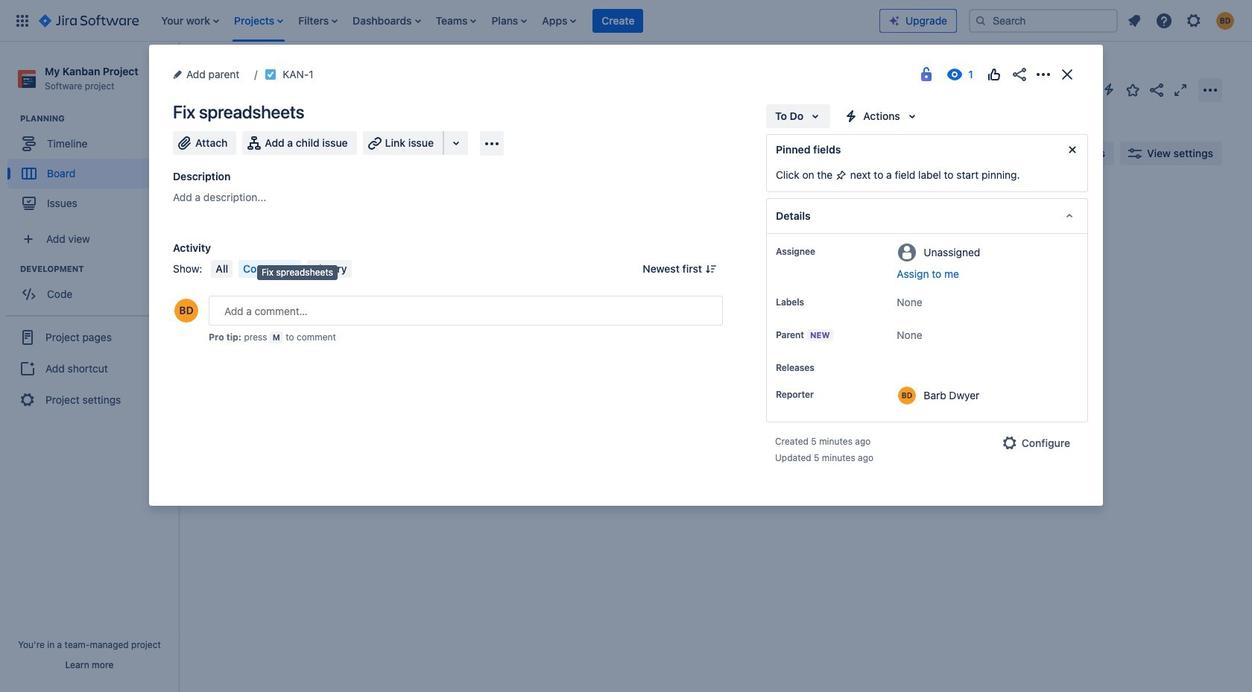 Task type: describe. For each thing, give the bounding box(es) containing it.
Search field
[[970, 9, 1119, 32]]

add people image
[[367, 145, 385, 163]]

details element
[[767, 198, 1089, 234]]

star kan board image
[[1125, 81, 1143, 99]]

vote options: no one has voted for this issue yet. image
[[986, 66, 1004, 84]]

list item inside list
[[592, 8, 645, 33]]

1 vertical spatial group
[[7, 263, 178, 314]]

actions image
[[1035, 66, 1053, 84]]

1 heading from the top
[[20, 113, 178, 125]]

primary element
[[9, 0, 880, 41]]

2 heading from the top
[[20, 263, 178, 275]]

hide message image
[[1064, 141, 1082, 159]]

2 vertical spatial group
[[6, 316, 173, 422]]

more information about barb dwyer image
[[899, 387, 917, 405]]

0 vertical spatial group
[[7, 113, 178, 223]]



Task type: locate. For each thing, give the bounding box(es) containing it.
1 horizontal spatial list
[[1122, 7, 1244, 34]]

0 horizontal spatial list
[[154, 0, 880, 41]]

assignee pin to top. only you can see pinned fields. image
[[819, 246, 831, 258]]

1 vertical spatial heading
[[20, 263, 178, 275]]

list
[[154, 0, 880, 41], [1122, 7, 1244, 34]]

jira software image
[[39, 12, 139, 29], [39, 12, 139, 29]]

0 horizontal spatial task image
[[222, 270, 233, 282]]

dialog
[[149, 45, 1104, 506]]

close image
[[1059, 66, 1077, 84]]

create column image
[[843, 195, 861, 213]]

tooltip
[[257, 266, 338, 280]]

heading
[[20, 113, 178, 125], [20, 263, 178, 275]]

task image
[[265, 69, 277, 81], [222, 270, 233, 282]]

reporter pin to top. only you can see pinned fields. image
[[817, 389, 829, 401]]

1 horizontal spatial task image
[[265, 69, 277, 81]]

sidebar element
[[0, 42, 179, 693]]

copy link to issue image
[[311, 68, 323, 80]]

group
[[7, 113, 178, 223], [7, 263, 178, 314], [6, 316, 173, 422]]

enter full screen image
[[1172, 81, 1190, 99]]

link web pages and more image
[[448, 134, 465, 152]]

add app image
[[483, 135, 501, 153]]

Add a comment… field
[[209, 296, 723, 326]]

labels pin to top. only you can see pinned fields. image
[[808, 297, 820, 309]]

Search this board text field
[[210, 140, 279, 167]]

0 vertical spatial heading
[[20, 113, 178, 125]]

None search field
[[970, 9, 1119, 32]]

1 vertical spatial task image
[[222, 270, 233, 282]]

banner
[[0, 0, 1253, 42]]

search image
[[976, 15, 987, 26]]

list item
[[157, 0, 224, 41], [230, 0, 288, 41], [294, 0, 342, 41], [348, 0, 425, 41], [431, 0, 481, 41], [487, 0, 532, 41], [538, 0, 581, 41], [592, 8, 645, 33]]

menu bar
[[208, 260, 355, 278]]

0 vertical spatial task image
[[265, 69, 277, 81]]



Task type: vqa. For each thing, say whether or not it's contained in the screenshot.
Epic image
no



